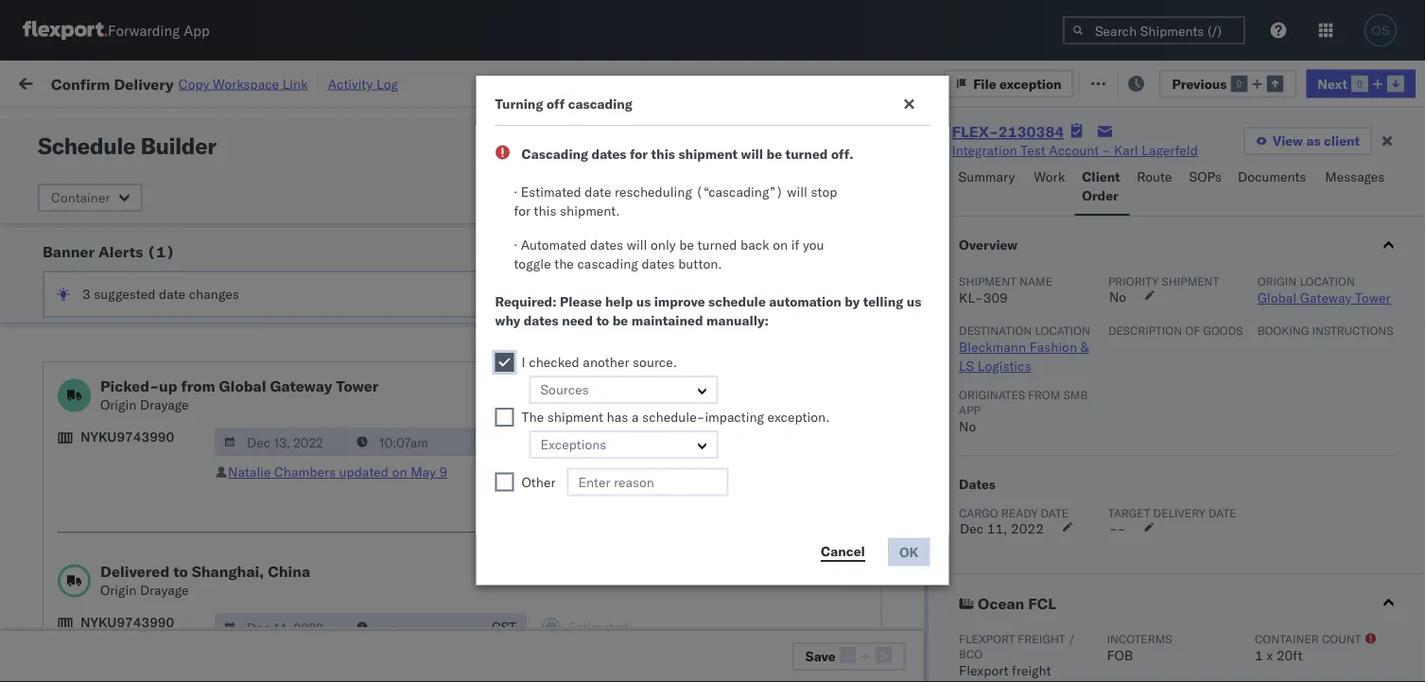 Task type: vqa. For each thing, say whether or not it's contained in the screenshot.
'CLEARANCE'
yes



Task type: locate. For each thing, give the bounding box(es) containing it.
los up delivered to shanghai, china origin drayage
[[171, 482, 192, 499]]

karl down if
[[783, 284, 807, 301]]

name inside button
[[531, 155, 561, 169]]

x
[[1267, 647, 1273, 664]]

10 resize handle column header from the left
[[1392, 147, 1414, 682]]

numbers
[[1153, 155, 1200, 169], [961, 162, 1008, 176]]

5:30 for 5:30 pm pst, feb 4, 2023
[[100, 243, 129, 259]]

1 vertical spatial for
[[630, 146, 648, 162]]

this up the 'rescheduling'
[[651, 146, 675, 162]]

flex-2001714 right save
[[840, 659, 938, 675]]

los inside confirm pickup from los angeles, ca
[[171, 482, 192, 499]]

app inside forwarding app link
[[184, 21, 210, 39]]

· inside · estimated date rescheduling ("cascading") will stop for this shipment.
[[514, 184, 518, 200]]

1 upload from the top
[[44, 232, 87, 249]]

exceptions
[[541, 436, 607, 453]]

0 vertical spatial will
[[741, 146, 764, 162]]

los inside the schedule pickup from los angeles international airport
[[178, 607, 200, 623]]

1 vertical spatial be
[[680, 237, 694, 253]]

lagerfeld down stop
[[811, 201, 867, 218]]

2 schedule delivery appointment from the top
[[44, 575, 233, 591]]

1 rotterdam, from the top
[[171, 149, 238, 166]]

1 mawb1234 from the top
[[1084, 617, 1158, 634]]

from for the schedule pickup from los angeles international airport button
[[147, 607, 175, 623]]

button.
[[679, 255, 723, 272]]

origin down delivered
[[100, 582, 137, 598]]

2 horizontal spatial will
[[787, 184, 808, 200]]

schedule delivery appointment link up confirm pickup from los angeles, ca
[[44, 449, 233, 468]]

1 schedule pickup from los angeles, ca from the top
[[44, 357, 255, 393]]

1 vertical spatial 12:30
[[100, 659, 137, 675]]

1 vertical spatial no
[[1109, 289, 1126, 305]]

1 vertical spatial gateway
[[270, 377, 332, 395]]

0 vertical spatial app
[[184, 21, 210, 39]]

0 vertical spatial mofu0618318
[[961, 367, 1057, 384]]

cascading
[[522, 146, 589, 162], [707, 184, 770, 200]]

0 vertical spatial upload
[[44, 232, 87, 249]]

0 horizontal spatial shipment
[[548, 409, 604, 425]]

1 vertical spatial western
[[783, 659, 833, 675]]

8 resize handle column header from the left
[[1052, 147, 1075, 682]]

dates
[[592, 146, 627, 162], [773, 184, 807, 200], [590, 237, 624, 253], [642, 255, 675, 272], [524, 312, 559, 329]]

bleckmann fashion & ls logistics link
[[959, 339, 1089, 374]]

dec 11, 2022
[[960, 520, 1044, 537]]

05707175362
[[1084, 326, 1175, 342]]

as right view
[[1307, 132, 1321, 149]]

file up 'flex-2130384' link
[[974, 75, 997, 92]]

confirm pickup from rotterdam, netherlands for first 'confirm pickup from rotterdam, netherlands' button
[[44, 149, 238, 184]]

2 otter from the left
[[621, 576, 652, 592]]

previous button
[[1159, 69, 1297, 98]]

1 horizontal spatial 1
[[1255, 647, 1263, 664]]

· inside the '· automated dates will only be turned back on if you toggle the cascading dates button.'
[[514, 237, 518, 253]]

1 confirm pickup from rotterdam, netherlands link from the top
[[44, 148, 269, 186]]

0 vertical spatial appointment
[[155, 450, 233, 466]]

6, down 4,
[[216, 284, 228, 301]]

client for client order
[[1083, 168, 1121, 185]]

1 horizontal spatial us
[[907, 293, 922, 310]]

1 vertical spatial 14,
[[223, 451, 244, 467]]

schedule for 1st schedule delivery appointment "button" from the top
[[44, 450, 99, 466]]

11:59 pm pst, feb 14, 2023 down up
[[100, 409, 280, 426]]

2 12:30 pm pst, feb 17, 2023 from the top
[[100, 659, 280, 675]]

1 vertical spatial location
[[1035, 323, 1090, 337]]

2 resize handle column header from the left
[[276, 147, 299, 682]]

schedule for the schedule pickup from los angeles international airport button
[[44, 607, 99, 623]]

1 appointment from the top
[[155, 450, 233, 466]]

1 14, from the top
[[223, 409, 244, 426]]

test
[[1321, 451, 1344, 467]]

0 vertical spatial integration test account - western digital
[[621, 617, 875, 634]]

1 vertical spatial container
[[51, 189, 110, 206]]

file exception up 'flex-2130384' link
[[974, 75, 1062, 92]]

1 schedule delivery appointment from the top
[[44, 450, 233, 466]]

will inside · estimated date rescheduling ("cascading") will stop for this shipment.
[[787, 184, 808, 200]]

2 confirm pickup from rotterdam, netherlands from the top
[[44, 274, 238, 309]]

2 12:30 from the top
[[100, 659, 137, 675]]

entity
[[573, 368, 608, 384], [696, 368, 731, 384], [573, 492, 608, 509], [696, 492, 731, 509]]

appointment for first schedule delivery appointment link from the top
[[155, 450, 233, 466]]

1 vertical spatial 17,
[[223, 659, 244, 675]]

dates down required:
[[524, 312, 559, 329]]

0 vertical spatial 14,
[[223, 409, 244, 426]]

flex-2130384
[[952, 122, 1065, 141], [840, 284, 938, 301]]

ocean inside ocean fcl button
[[978, 594, 1024, 613]]

order
[[1083, 187, 1119, 204]]

1 vertical spatial flex-1988285
[[840, 576, 938, 592]]

Search Work text field
[[790, 68, 996, 96]]

cascading dates for this shipment will be turned off.
[[522, 146, 854, 162]]

0 vertical spatial confirm pickup from rotterdam, netherlands button
[[44, 148, 269, 188]]

cascading up help
[[578, 255, 638, 272]]

schedule pickup from los angeles, ca for schedule pickup from los angeles, ca link for 2nd schedule pickup from los angeles, ca button from the bottom of the page
[[44, 399, 255, 434]]

bookings up hkt
[[498, 409, 553, 426]]

2 schedule pickup from los angeles, ca link from the top
[[44, 398, 269, 436]]

confirm pickup from rotterdam, netherlands
[[44, 149, 238, 184], [44, 274, 238, 309]]

updated
[[339, 464, 389, 480]]

17, down 16,
[[223, 617, 244, 634]]

2 mawb1234 from the top
[[1084, 659, 1158, 675]]

1 horizontal spatial 2130384
[[999, 122, 1065, 141]]

0 vertical spatial digital
[[836, 617, 875, 634]]

2 clearance from the top
[[147, 316, 207, 332]]

consignee up the 'rescheduling'
[[621, 155, 675, 169]]

ping - test entity up otter products, llc
[[621, 492, 731, 509]]

appointment up the confirm pickup from los angeles, ca link
[[155, 450, 233, 466]]

lululemon
[[498, 326, 560, 342]]

consignee down impacting
[[708, 451, 771, 467]]

6,
[[858, 75, 871, 92], [216, 284, 228, 301]]

0 vertical spatial origin
[[1258, 274, 1297, 288]]

1 vertical spatial to
[[173, 562, 188, 581]]

location inside destination location bleckmann fashion & ls logistics
[[1035, 323, 1090, 337]]

2130384
[[999, 122, 1065, 141], [881, 284, 938, 301]]

turned left id
[[786, 146, 828, 162]]

0 vertical spatial 11:59 pm pst, feb 14, 2023
[[100, 409, 280, 426]]

container for container count
[[1255, 632, 1319, 646]]

turned inside the '· automated dates will only be turned back on if you toggle the cascading dates button.'
[[698, 237, 737, 253]]

0 vertical spatial demu1232567
[[961, 409, 1057, 425]]

0 vertical spatial 12:30
[[100, 617, 137, 634]]

1 vertical spatial flex-2001714
[[840, 659, 938, 675]]

1 maeu9408431 from the top
[[1084, 159, 1180, 176]]

2 vertical spatial be
[[613, 312, 628, 329]]

cascading inside the '· automated dates will only be turned back on if you toggle the cascading dates button.'
[[578, 255, 638, 272]]

banner alerts ( 1 )
[[43, 242, 175, 261]]

1 horizontal spatial :
[[435, 117, 439, 132]]

None checkbox
[[622, 188, 648, 196], [821, 188, 847, 196], [495, 408, 514, 427], [495, 473, 514, 492], [622, 188, 648, 196], [821, 188, 847, 196], [495, 408, 514, 427], [495, 473, 514, 492]]

1 horizontal spatial exception
[[1130, 73, 1192, 90]]

you
[[803, 237, 824, 253]]

0 vertical spatial flexport
[[959, 632, 1015, 646]]

date for estimated
[[585, 184, 612, 200]]

delivery
[[1153, 506, 1205, 520]]

0 vertical spatial name
[[531, 155, 561, 169]]

11:00 pm pst, feb 2, 2023
[[100, 159, 272, 176]]

14, down 13,
[[223, 409, 244, 426]]

0 vertical spatial am
[[132, 201, 154, 218]]

0 horizontal spatial name
[[531, 155, 561, 169]]

2 am from the top
[[132, 284, 154, 301]]

view as client
[[1273, 132, 1360, 149]]

1 vertical spatial shipment
[[1162, 274, 1219, 288]]

2 11:59 from the top
[[100, 409, 137, 426]]

-- : -- -- text field for cst
[[347, 613, 482, 641]]

rotterdam, down work,
[[171, 149, 238, 166]]

account up '("cascading")'
[[718, 159, 768, 176]]

1 vertical spatial documents
[[44, 251, 112, 268]]

from inside the schedule pickup from los angeles international airport
[[147, 607, 175, 623]]

on
[[463, 73, 478, 90], [773, 237, 788, 253], [392, 464, 407, 480]]

flex-2001714 button
[[810, 613, 942, 639], [810, 613, 942, 639], [810, 654, 942, 681], [810, 654, 942, 681]]

2 testmbl123 from the top
[[1084, 492, 1167, 509]]

0 horizontal spatial 1
[[156, 242, 166, 261]]

2 schedule pickup from los angeles, ca from the top
[[44, 399, 255, 434]]

no down originates
[[959, 418, 976, 435]]

3 suggested date changes
[[82, 286, 239, 302]]

schedule inside the schedule pickup from los angeles international airport
[[44, 607, 99, 623]]

-- : -- -- text field
[[347, 428, 482, 456], [347, 613, 482, 641]]

11:59 down the picked-
[[100, 409, 137, 426]]

2 gvcu5265864 from the top
[[961, 201, 1054, 217]]

drayage down up
[[140, 396, 189, 413]]

1 schedule pickup from los angeles, ca link from the top
[[44, 356, 269, 394]]

route
[[1137, 168, 1173, 185]]

0 vertical spatial global
[[1258, 289, 1297, 306]]

1 mofu0618318 from the top
[[961, 367, 1057, 384]]

0 vertical spatial tower
[[1355, 289, 1391, 306]]

1 horizontal spatial name
[[1019, 274, 1053, 288]]

import work button
[[152, 61, 246, 103]]

date for ready
[[1041, 506, 1069, 520]]

ping down the other
[[498, 492, 529, 509]]

0 vertical spatial 2001714
[[881, 617, 938, 634]]

1 horizontal spatial global
[[1258, 289, 1297, 306]]

ping
[[498, 368, 529, 384], [621, 368, 652, 384], [498, 492, 529, 509], [621, 492, 652, 509]]

schedule-
[[642, 409, 705, 425]]

pickup down the picked-
[[103, 399, 144, 415]]

schedule
[[709, 293, 766, 310]]

1 vertical spatial demu1232567
[[961, 450, 1057, 467]]

2 ca from the top
[[44, 418, 61, 434]]

batch
[[1320, 73, 1358, 90]]

0 vertical spatial cascading
[[568, 96, 633, 112]]

date for delivery
[[1208, 506, 1236, 520]]

from inside picked-up from global gateway tower origin drayage
[[181, 377, 215, 395]]

None checkbox
[[495, 353, 514, 372]]

schedule delivery appointment up the schedule pickup from los angeles international airport
[[44, 575, 233, 591]]

· for · automated dates will only be turned back on if you toggle the cascading dates button.
[[514, 237, 518, 253]]

schedule pickup from los angeles, ca for third schedule pickup from los angeles, ca button from the bottom schedule pickup from los angeles, ca link
[[44, 357, 255, 393]]

schedule pickup from los angeles, ca button down "upload customs clearance documents" button
[[44, 356, 269, 396]]

forwarding
[[108, 21, 180, 39]]

· up toggle
[[514, 237, 518, 253]]

shipment up '("cascading")'
[[679, 146, 738, 162]]

2 maeu9408431 from the top
[[1084, 201, 1180, 218]]

0 vertical spatial flex-2001714
[[840, 617, 938, 634]]

2 · from the top
[[514, 237, 518, 253]]

2 : from the left
[[435, 117, 439, 132]]

1 right alerts
[[156, 242, 166, 261]]

am right 3:00
[[132, 284, 154, 301]]

1 vertical spatial confirm pickup from rotterdam, netherlands button
[[44, 273, 269, 313]]

0 horizontal spatial no
[[444, 117, 459, 132]]

mawb1234 up fob at bottom right
[[1084, 617, 1158, 634]]

1 12:30 from the top
[[100, 617, 137, 634]]

numbers for mbl/mawb numbers
[[1153, 155, 1200, 169]]

from for 1st schedule pickup from los angeles, ca button from the bottom of the page
[[147, 524, 175, 540]]

test
[[1021, 142, 1046, 158], [689, 159, 714, 176], [689, 201, 714, 218], [689, 243, 714, 259], [689, 284, 714, 301], [544, 368, 569, 384], [667, 368, 692, 384], [556, 409, 582, 426], [679, 409, 705, 426], [556, 451, 582, 467], [679, 451, 705, 467], [544, 492, 569, 509], [667, 492, 692, 509], [601, 576, 626, 592], [689, 617, 714, 634], [689, 659, 714, 675]]

2 confirm pickup from rotterdam, netherlands button from the top
[[44, 273, 269, 313]]

otter up cst
[[498, 576, 529, 592]]

2 5:30 from the top
[[100, 243, 129, 259]]

netherlands up confirm delivery
[[44, 168, 118, 184]]

· for · estimated date rescheduling ("cascading") will stop for this shipment.
[[514, 184, 518, 200]]

be inside the '· automated dates will only be turned back on if you toggle the cascading dates button.'
[[680, 237, 694, 253]]

rotterdam,
[[171, 149, 238, 166], [171, 274, 238, 290]]

western
[[783, 617, 833, 634], [783, 659, 833, 675]]

delivery up alerts
[[95, 200, 144, 217]]

0 vertical spatial gvcu5265864
[[961, 159, 1054, 175]]

1 vertical spatial gvcu5265864
[[961, 201, 1054, 217]]

1 vertical spatial mawb1234
[[1084, 659, 1158, 675]]

clearance down 3:00 am pst, feb 6, 2023 on the top of page
[[147, 316, 207, 332]]

0 vertical spatial location
[[1300, 274, 1355, 288]]

schedule pickup from los angeles, ca for schedule pickup from los angeles, ca link for 1st schedule pickup from los angeles, ca button from the bottom of the page
[[44, 524, 255, 559]]

2 flex-1988285 from the top
[[840, 576, 938, 592]]

flex-2130384 left kl-
[[840, 284, 938, 301]]

location for fashion
[[1035, 323, 1090, 337]]

china
[[268, 562, 310, 581]]

1 demu1232567 from the top
[[961, 409, 1057, 425]]

flex id button
[[800, 150, 933, 169]]

rotterdam, for 1st 'confirm pickup from rotterdam, netherlands' button from the bottom of the page
[[171, 274, 238, 290]]

5:30 for 5:30 am pst, feb 3, 2023
[[100, 201, 129, 218]]

confirm
[[51, 74, 110, 93], [44, 149, 92, 166], [44, 200, 92, 217], [44, 274, 92, 290], [44, 482, 92, 499]]

tower up updated
[[336, 377, 379, 395]]

picked-up from global gateway tower origin drayage
[[100, 377, 379, 413]]

0 vertical spatial 6,
[[858, 75, 871, 92]]

0 horizontal spatial global
[[219, 377, 266, 395]]

logistics
[[978, 358, 1031, 374]]

tower inside origin location global gateway tower
[[1355, 289, 1391, 306]]

1 vertical spatial schedule pickup from los angeles, ca button
[[44, 398, 269, 438]]

5:30 left "("
[[100, 243, 129, 259]]

picked-
[[100, 377, 159, 395]]

3 schedule pickup from los angeles, ca from the top
[[44, 524, 255, 559]]

0 vertical spatial schedule delivery appointment
[[44, 450, 233, 466]]

1 schedule delivery appointment link from the top
[[44, 449, 233, 468]]

11:00
[[874, 75, 911, 92], [100, 159, 137, 176]]

1 horizontal spatial tower
[[1355, 289, 1391, 306]]

global inside origin location global gateway tower
[[1258, 289, 1297, 306]]

toggle
[[514, 255, 551, 272]]

5:30 up banner alerts ( 1 )
[[100, 201, 129, 218]]

1 upload customs clearance documents link from the top
[[44, 231, 269, 269]]

drayage down delivered
[[140, 582, 189, 598]]

us right telling
[[907, 293, 922, 310]]

0 vertical spatial documents
[[1238, 168, 1307, 185]]

1 : from the left
[[136, 117, 139, 132]]

schedule for 1st schedule pickup from los angeles, ca button from the bottom of the page
[[44, 524, 99, 540]]

1 horizontal spatial be
[[680, 237, 694, 253]]

7 resize handle column header from the left
[[929, 147, 952, 682]]

1 vertical spatial mofu0618318
[[961, 492, 1057, 509]]

name inside shipment name kl-309
[[1019, 274, 1053, 288]]

numbers inside container numbers
[[961, 162, 1008, 176]]

flex-1988285 left the dec
[[840, 534, 938, 551]]

lululemon usa inc. test
[[498, 326, 650, 342]]

lagerfeld inside integration test account - karl lagerfeld link
[[1142, 142, 1199, 158]]

2 vertical spatial air
[[375, 659, 392, 675]]

messages
[[1326, 168, 1385, 185]]

to inside required: please help us improve schedule automation by telling us why dates need to be maintained manually:
[[597, 312, 609, 329]]

dates
[[959, 476, 996, 492]]

feb left 2,
[[197, 159, 220, 176]]

0 horizontal spatial container
[[51, 189, 110, 206]]

los
[[178, 357, 200, 374], [178, 399, 200, 415], [171, 482, 192, 499], [178, 524, 200, 540], [178, 607, 200, 623]]

target delivery date
[[1108, 506, 1236, 520]]

3 schedule pickup from los angeles, ca link from the top
[[44, 523, 269, 561]]

upload inside button
[[44, 316, 87, 332]]

otter products, llc
[[621, 576, 740, 592]]

1 integration test account - western digital from the top
[[621, 617, 875, 634]]

clearance inside "upload customs clearance documents" button
[[147, 316, 207, 332]]

name right shipment at the top of the page
[[1019, 274, 1053, 288]]

work button
[[1027, 160, 1075, 216]]

2 schedule delivery appointment button from the top
[[44, 574, 233, 595]]

lagerfeld up route
[[1142, 142, 1199, 158]]

2 -- : -- -- text field from the top
[[347, 613, 482, 641]]

5:30 pm pst, feb 4, 2023
[[100, 243, 263, 259]]

1 vertical spatial digital
[[836, 659, 875, 675]]

1 vertical spatial tower
[[336, 377, 379, 395]]

for up the 'rescheduling'
[[630, 146, 648, 162]]

shipment down overview button at the top right of the page
[[1162, 274, 1219, 288]]

flex-1988285 button
[[810, 529, 942, 556], [810, 529, 942, 556], [810, 571, 942, 597], [810, 571, 942, 597]]

confirm pickup from rotterdam, netherlands for 1st 'confirm pickup from rotterdam, netherlands' button from the bottom of the page
[[44, 274, 238, 309]]

2 flex-2001714 from the top
[[840, 659, 938, 675]]

schedule delivery appointment for 1st schedule delivery appointment link from the bottom
[[44, 575, 233, 591]]

2 appointment from the top
[[155, 575, 233, 591]]

will
[[741, 146, 764, 162], [787, 184, 808, 200], [627, 237, 648, 253]]

20
[[1347, 451, 1364, 467]]

i checked another source.
[[522, 354, 677, 370]]

customs
[[90, 232, 143, 249], [90, 316, 143, 332]]

2 horizontal spatial for
[[630, 146, 648, 162]]

1 gvcu5265864 from the top
[[961, 159, 1054, 175]]

date inside · estimated date rescheduling ("cascading") will stop for this shipment.
[[585, 184, 612, 200]]

1 customs from the top
[[90, 232, 143, 249]]

schedule delivery appointment link
[[44, 449, 233, 468], [44, 574, 233, 593]]

1 · from the top
[[514, 184, 518, 200]]

2 drayage from the top
[[140, 582, 189, 598]]

integration test account - western digital
[[621, 617, 875, 634], [621, 659, 875, 675]]

1 drayage from the top
[[140, 396, 189, 413]]

confirm pickup from rotterdam, netherlands link for 1st 'confirm pickup from rotterdam, netherlands' button from the bottom of the page
[[44, 273, 269, 311]]

documents down view
[[1238, 168, 1307, 185]]

1 am from the top
[[132, 201, 154, 218]]

11:00 right due
[[874, 75, 911, 92]]

1 5:30 from the top
[[100, 201, 129, 218]]

testmbl123
[[1084, 368, 1167, 384], [1084, 492, 1167, 509]]

mbltest1234
[[1084, 534, 1174, 551]]

container up 20ft
[[1255, 632, 1319, 646]]

confirm pickup from los angeles, ca link
[[44, 481, 269, 519]]

gateway inside origin location global gateway tower
[[1300, 289, 1352, 306]]

schedule for 2nd schedule pickup from los angeles, ca button from the bottom of the page
[[44, 399, 99, 415]]

entity down 'exceptions'
[[573, 492, 608, 509]]

upload customs clearance documents link up 3 suggested date changes
[[44, 231, 269, 269]]

2 vertical spatial will
[[627, 237, 648, 253]]

1 confirm pickup from rotterdam, netherlands from the top
[[44, 149, 238, 184]]

0 vertical spatial 2130384
[[999, 122, 1065, 141]]

account down '("cascading")'
[[718, 201, 768, 218]]

risk
[[391, 73, 413, 90]]

location inside origin location global gateway tower
[[1300, 274, 1355, 288]]

schedule pickup from los angeles, ca button
[[44, 356, 269, 396], [44, 398, 269, 438], [44, 523, 269, 562]]

1 air from the top
[[375, 326, 392, 342]]

be inside required: please help us improve schedule automation by telling us why dates need to be maintained manually:
[[613, 312, 628, 329]]

up
[[159, 377, 177, 395]]

appointment up angeles
[[155, 575, 233, 591]]

global up 'booking'
[[1258, 289, 1297, 306]]

otter for otter products, llc
[[621, 576, 652, 592]]

2 11:59 pm pst, feb 14, 2023 from the top
[[100, 451, 280, 467]]

2 upload customs clearance documents from the top
[[44, 316, 207, 351]]

ping - test entity
[[498, 368, 608, 384], [621, 368, 731, 384], [498, 492, 608, 509], [621, 492, 731, 509]]

target
[[1108, 506, 1150, 520]]

: for snoozed
[[435, 117, 439, 132]]

tower up instructions
[[1355, 289, 1391, 306]]

client name button
[[488, 150, 592, 169]]

2 air from the top
[[375, 617, 392, 634]]

cascading dates
[[707, 184, 807, 200]]

2023 right 4,
[[231, 243, 263, 259]]

delivery up the schedule pickup from los angeles international airport
[[103, 575, 152, 591]]

automated
[[521, 237, 587, 253]]

12:30 pm pst, feb 17, 2023 down the schedule pickup from los angeles international airport button
[[100, 659, 280, 675]]

name for client name
[[531, 155, 561, 169]]

0 horizontal spatial 11:00
[[100, 159, 137, 176]]

shanghai,
[[192, 562, 264, 581]]

freight left /
[[1018, 632, 1065, 646]]

will for be
[[741, 146, 764, 162]]

schedule pickup from los angeles, ca button down confirm pickup from los angeles, ca button
[[44, 523, 269, 562]]

1 vertical spatial this
[[534, 202, 557, 219]]

3 ca from the top
[[44, 501, 61, 518]]

global
[[1258, 289, 1297, 306], [219, 377, 266, 395]]

schedule delivery appointment up confirm pickup from los angeles, ca
[[44, 450, 233, 466]]

from for third schedule pickup from los angeles, ca button from the bottom
[[147, 357, 175, 374]]

flexport up bco
[[959, 632, 1015, 646]]

exception
[[1130, 73, 1192, 90], [1000, 75, 1062, 92]]

consignee up 'exceptions'
[[585, 409, 648, 426]]

2023 right 3,
[[232, 201, 265, 218]]

2 rotterdam, from the top
[[171, 274, 238, 290]]

0 vertical spatial schedule pickup from los angeles, ca button
[[44, 356, 269, 396]]

feb down 11:59 pm pst, feb 16, 2023
[[197, 617, 220, 634]]

2 confirm pickup from rotterdam, netherlands link from the top
[[44, 273, 269, 311]]

date for suggested
[[159, 286, 185, 302]]

global down 9,
[[219, 377, 266, 395]]

1 vertical spatial upload customs clearance documents link
[[44, 315, 269, 352]]

0 horizontal spatial app
[[184, 21, 210, 39]]

0 vertical spatial ·
[[514, 184, 518, 200]]

from inside confirm pickup from los angeles, ca
[[140, 482, 167, 499]]

as inside button
[[1307, 132, 1321, 149]]

0 vertical spatial on
[[463, 73, 478, 90]]

2 vertical spatial on
[[392, 464, 407, 480]]

1 horizontal spatial otter
[[621, 576, 652, 592]]

0 horizontal spatial gateway
[[270, 377, 332, 395]]

-
[[1103, 142, 1111, 158], [771, 159, 779, 176], [771, 201, 779, 218], [771, 243, 779, 259], [771, 284, 779, 301], [621, 326, 629, 342], [629, 326, 637, 342], [533, 368, 541, 384], [656, 368, 664, 384], [533, 492, 541, 509], [656, 492, 664, 509], [1109, 520, 1117, 537], [1117, 520, 1126, 537], [589, 576, 598, 592], [771, 617, 779, 634], [771, 659, 779, 675]]

goods
[[1203, 323, 1243, 337]]

origin inside origin location global gateway tower
[[1258, 274, 1297, 288]]

1 vertical spatial -- : -- -- text field
[[347, 613, 482, 641]]

-- : -- -- text field up may
[[347, 428, 482, 456]]

this down estimated
[[534, 202, 557, 219]]

2 upload from the top
[[44, 316, 87, 332]]

1 17, from the top
[[223, 617, 244, 634]]

resize handle column header
[[271, 147, 293, 682], [276, 147, 299, 682], [342, 147, 365, 682], [465, 147, 488, 682], [588, 147, 611, 682], [778, 147, 800, 682], [929, 147, 952, 682], [1052, 147, 1075, 682], [1289, 147, 1311, 682], [1392, 147, 1414, 682], [1412, 147, 1426, 682]]

flexport down bco
[[959, 662, 1008, 679]]

am for 3:00
[[132, 284, 154, 301]]

2 vertical spatial for
[[514, 202, 531, 219]]

1 horizontal spatial --
[[1109, 520, 1126, 537]]

2130384 right 'by'
[[881, 284, 938, 301]]

2 integration test account - western digital from the top
[[621, 659, 875, 675]]

confirm delivery copy workspace link
[[51, 74, 308, 93]]

dates inside required: please help us improve schedule automation by telling us why dates need to be maintained manually:
[[524, 312, 559, 329]]

1 vertical spatial 1988285
[[881, 576, 938, 592]]

flexport
[[959, 632, 1015, 646], [959, 662, 1008, 679]]

otter for otter products - test account
[[498, 576, 529, 592]]

status : ready for work, blocked, in progress
[[102, 117, 342, 132]]

will for stop
[[787, 184, 808, 200]]

required:
[[495, 293, 557, 310]]

0 horizontal spatial tower
[[336, 377, 379, 395]]

309
[[983, 289, 1008, 306]]

2 vertical spatial schedule pickup from los angeles, ca link
[[44, 523, 269, 561]]

workitem
[[21, 155, 70, 169]]

date
[[585, 184, 612, 200], [159, 286, 185, 302], [1041, 506, 1069, 520], [1208, 506, 1236, 520]]

llc
[[717, 576, 740, 592]]

Search Shipments (/) text field
[[1063, 16, 1246, 44]]

builder
[[141, 132, 216, 160]]

karl left flex on the top right of page
[[783, 159, 807, 176]]

1 vertical spatial 11:59 pm pst, feb 14, 2023
[[100, 451, 280, 467]]

demu1232567
[[961, 409, 1057, 425], [961, 450, 1057, 467]]

1 clearance from the top
[[147, 232, 207, 249]]

11:59 pm pst, feb 13, 2023
[[100, 368, 280, 384]]

· automated dates will only be turned back on if you toggle the cascading dates button.
[[514, 237, 824, 272]]

1 vertical spatial --
[[1109, 520, 1126, 537]]

alerts
[[98, 242, 143, 261]]

schedule delivery appointment for first schedule delivery appointment link from the top
[[44, 450, 233, 466]]

schedule pickup from los angeles, ca down "upload customs clearance documents" button
[[44, 357, 255, 393]]

1 horizontal spatial will
[[741, 146, 764, 162]]

gvcu5265864 down summary
[[961, 201, 1054, 217]]

2001714 left bco
[[881, 659, 938, 675]]



Task type: describe. For each thing, give the bounding box(es) containing it.
0 vertical spatial --
[[621, 326, 637, 342]]

2 demu1232567 from the top
[[961, 450, 1057, 467]]

delivery up "ready"
[[114, 74, 174, 93]]

ocean fcl inside button
[[978, 594, 1056, 613]]

pst, right "("
[[156, 243, 185, 259]]

pst, down 3:00 am pst, feb 6, 2023 on the top of page
[[165, 326, 193, 342]]

karl right back
[[783, 243, 807, 259]]

feb left 4,
[[188, 243, 212, 259]]

cascading for cascading dates for this shipment will be turned off.
[[522, 146, 589, 162]]

cascading for cascading dates
[[707, 184, 770, 200]]

save button
[[793, 642, 906, 671]]

11 resize handle column header from the left
[[1412, 147, 1426, 682]]

0 vertical spatial 1
[[156, 242, 166, 261]]

2 horizontal spatial no
[[1109, 289, 1126, 305]]

origin inside picked-up from global gateway tower origin drayage
[[100, 396, 137, 413]]

2023 up mmm d, yyyy text box
[[247, 409, 280, 426]]

operator
[[1321, 155, 1366, 169]]

MMM D, YYYY text field
[[215, 428, 349, 456]]

name for shipment name kl-309
[[1019, 274, 1053, 288]]

global inside picked-up from global gateway tower origin drayage
[[219, 377, 266, 395]]

bookings test consignee down 'the shipment has a schedule-impacting exception.'
[[621, 451, 771, 467]]

Enter reason text field
[[567, 468, 729, 496]]

bookings up the other
[[498, 451, 553, 467]]

0 vertical spatial freight
[[1018, 632, 1065, 646]]

bookings test consignee up 'exceptions'
[[498, 409, 648, 426]]

0 horizontal spatial file exception
[[974, 75, 1062, 92]]

due
[[804, 75, 828, 92]]

kl-
[[959, 289, 983, 306]]

entity down usa
[[573, 368, 608, 384]]

pst, down )
[[157, 284, 186, 301]]

dates up lock schedule
[[592, 146, 627, 162]]

tower inside picked-up from global gateway tower origin drayage
[[336, 377, 379, 395]]

in
[[282, 117, 292, 132]]

3:00 am pst, feb 6, 2023
[[100, 284, 265, 301]]

this inside · estimated date rescheduling ("cascading") will stop for this shipment.
[[534, 202, 557, 219]]

delivery up confirm pickup from los angeles, ca
[[103, 450, 152, 466]]

angeles, down 13,
[[203, 399, 255, 415]]

2 upload customs clearance documents link from the top
[[44, 315, 269, 352]]

at
[[375, 73, 387, 90]]

flex
[[810, 155, 831, 169]]

bookings up enter reason "text field"
[[621, 451, 676, 467]]

1 testmbl123 from the top
[[1084, 368, 1167, 384]]

ping down lululemon
[[498, 368, 529, 384]]

bookings test consignee down source. at the bottom left
[[621, 409, 771, 426]]

0 vertical spatial be
[[767, 146, 783, 162]]

760 at risk
[[347, 73, 413, 90]]

consignee up enter reason "text field"
[[585, 451, 648, 467]]

ocean fcl button
[[929, 574, 1426, 631]]

from for first 'confirm pickup from rotterdam, netherlands' button
[[140, 149, 167, 166]]

delivery inside button
[[95, 200, 144, 217]]

booking
[[1258, 323, 1309, 337]]

MMM D, YYYY text field
[[215, 613, 349, 641]]

view
[[1273, 132, 1304, 149]]

1 upload customs clearance documents from the top
[[44, 232, 207, 268]]

message
[[254, 73, 307, 90]]

app inside originates from smb app no
[[959, 403, 980, 417]]

batch action button
[[1291, 68, 1415, 96]]

confirm pickup from los angeles, ca button
[[44, 481, 269, 521]]

accept
[[704, 286, 749, 302]]

for inside · estimated date rescheduling ("cascading") will stop for this shipment.
[[514, 202, 531, 219]]

schedule for third schedule pickup from los angeles, ca button from the bottom
[[44, 357, 99, 374]]

4 11:59 from the top
[[100, 576, 137, 592]]

from for 1st 'confirm pickup from rotterdam, netherlands' button from the bottom of the page
[[140, 274, 167, 290]]

pickup inside the schedule pickup from los angeles international airport
[[103, 607, 144, 623]]

only
[[651, 237, 676, 253]]

1 western from the top
[[783, 617, 833, 634]]

karl up if
[[783, 201, 807, 218]]

shipment for the shipment has a schedule-impacting exception.
[[548, 409, 604, 425]]

10:00
[[100, 326, 137, 342]]

schedule pickup from los angeles, ca link for third schedule pickup from los angeles, ca button from the bottom
[[44, 356, 269, 394]]

account up work button
[[1050, 142, 1099, 158]]

0 vertical spatial turned
[[786, 146, 828, 162]]

link
[[283, 75, 308, 92]]

2023 down mmm d, yyyy text field
[[247, 659, 280, 675]]

1 horizontal spatial flex-2130384
[[952, 122, 1065, 141]]

workitem button
[[11, 150, 274, 169]]

to inside delivered to shanghai, china origin drayage
[[173, 562, 188, 581]]

progress
[[295, 117, 342, 132]]

pickup down status
[[95, 149, 136, 166]]

copy
[[179, 75, 209, 92]]

feb down 11:59 pm pst, feb 13, 2023
[[197, 409, 220, 426]]

1 vertical spatial flex-2130384
[[840, 284, 938, 301]]

origin location global gateway tower
[[1258, 274, 1391, 306]]

2 schedule delivery appointment link from the top
[[44, 574, 233, 593]]

pst, down up
[[165, 409, 193, 426]]

inc.
[[594, 326, 616, 342]]

2 schedule pickup from los angeles, ca button from the top
[[44, 398, 269, 438]]

upload customs clearance documents inside button
[[44, 316, 207, 351]]

work inside button
[[205, 73, 238, 90]]

1 flex-2001714 from the top
[[840, 617, 938, 634]]

entity up impacting
[[696, 368, 731, 384]]

-- : -- -- text field for hkt
[[347, 428, 482, 456]]

test
[[620, 326, 650, 342]]

account left save
[[718, 659, 768, 675]]

consignee inside button
[[621, 155, 675, 169]]

pst, down 11:59 pm pst, feb 16, 2023
[[165, 617, 193, 634]]

4 resize handle column header from the left
[[465, 147, 488, 682]]

2023 down picked-up from global gateway tower origin drayage
[[247, 451, 280, 467]]

3 11:59 from the top
[[100, 451, 137, 467]]

9 resize handle column header from the left
[[1289, 147, 1311, 682]]

los down 10:00 pm pst, feb 9, 2023
[[178, 357, 200, 374]]

from inside originates from smb app no
[[1028, 387, 1060, 402]]

pst, up )
[[157, 201, 186, 218]]

1 horizontal spatial file exception
[[1103, 73, 1192, 90]]

back
[[741, 237, 770, 253]]

0 vertical spatial shipment
[[679, 146, 738, 162]]

cancel
[[821, 543, 866, 560]]

schedule pickup from los angeles international airport button
[[44, 606, 269, 646]]

angeles, up shanghai,
[[203, 524, 255, 540]]

bookings down source. at the bottom left
[[621, 409, 676, 426]]

dates down only
[[642, 255, 675, 272]]

pst, up 5:30 am pst, feb 3, 2023
[[165, 159, 193, 176]]

if
[[792, 237, 800, 253]]

import
[[159, 73, 202, 90]]

work inside button
[[1034, 168, 1065, 185]]

5:30 am pst, feb 3, 2023
[[100, 201, 265, 218]]

from for 2nd schedule pickup from los angeles, ca button from the bottom of the page
[[147, 399, 175, 415]]

0 horizontal spatial for
[[180, 117, 196, 132]]

test 20 wi team as
[[1321, 451, 1426, 467]]

demo123
[[1084, 451, 1148, 467]]

2 western from the top
[[783, 659, 833, 675]]

1 horizontal spatial this
[[651, 146, 675, 162]]

angeles, inside confirm pickup from los angeles, ca
[[195, 482, 247, 499]]

integration test account - karl lagerfeld up accept
[[621, 243, 867, 259]]

account left llc at the bottom right
[[630, 576, 679, 592]]

0 horizontal spatial 2130384
[[881, 284, 938, 301]]

schedule for 1st schedule delivery appointment "button" from the bottom of the page
[[44, 575, 99, 591]]

1 flex-1988285 from the top
[[840, 534, 938, 551]]

1 schedule delivery appointment button from the top
[[44, 449, 233, 470]]

lagerfeld right if
[[811, 243, 867, 259]]

10:00 pm pst, feb 9, 2023
[[100, 326, 272, 342]]

location for gateway
[[1300, 274, 1355, 288]]

3
[[82, 286, 91, 302]]

booking instructions
[[1258, 323, 1394, 337]]

2 mofu0618318 from the top
[[961, 492, 1057, 509]]

11,
[[987, 520, 1008, 537]]

flex-2130387
[[840, 159, 938, 176]]

gateway inside picked-up from global gateway tower origin drayage
[[270, 377, 332, 395]]

1 flexport from the top
[[959, 632, 1015, 646]]

/
[[1068, 632, 1075, 646]]

3 air from the top
[[375, 659, 392, 675]]

why
[[495, 312, 521, 329]]

client for client name
[[498, 155, 528, 169]]

telling
[[863, 293, 904, 310]]

1 netherlands from the top
[[44, 168, 118, 184]]

1 schedule pickup from los angeles, ca button from the top
[[44, 356, 269, 396]]

flex-2130384 link
[[952, 122, 1065, 141]]

deadline button
[[91, 150, 280, 169]]

action
[[1361, 73, 1403, 90]]

sops
[[1190, 168, 1222, 185]]

bookings test consignee up the other
[[498, 451, 648, 467]]

lock
[[522, 184, 551, 200]]

shipment name kl-309
[[959, 274, 1053, 306]]

1 12:30 pm pst, feb 17, 2023 from the top
[[100, 617, 280, 634]]

suggested
[[94, 286, 155, 302]]

: for status
[[136, 117, 139, 132]]

2 14, from the top
[[223, 451, 244, 467]]

0 horizontal spatial file
[[974, 75, 997, 92]]

2 flexport from the top
[[959, 662, 1008, 679]]

ping up the a
[[621, 368, 652, 384]]

2 17, from the top
[[223, 659, 244, 675]]

count
[[1322, 632, 1361, 646]]

automation
[[769, 293, 842, 310]]

numbers for container numbers
[[961, 162, 1008, 176]]

activity
[[328, 75, 373, 92]]

from for confirm pickup from los angeles, ca button
[[140, 482, 167, 499]]

my
[[19, 69, 49, 95]]

ping down the a
[[621, 492, 652, 509]]

los down confirm pickup from los angeles, ca button
[[178, 524, 200, 540]]

maintained
[[632, 312, 703, 329]]

1 confirm pickup from rotterdam, netherlands button from the top
[[44, 148, 269, 188]]

a
[[632, 409, 639, 425]]

feb left natalie
[[197, 451, 220, 467]]

1 us from the left
[[636, 293, 651, 310]]

account up accept
[[718, 243, 768, 259]]

dates left stop
[[773, 184, 807, 200]]

2023 right 16,
[[247, 576, 280, 592]]

)
[[166, 242, 175, 261]]

container for container numbers
[[961, 147, 1012, 161]]

1 11:59 pm pst, feb 14, 2023 from the top
[[100, 409, 280, 426]]

appointment for 1st schedule delivery appointment link from the bottom
[[155, 575, 233, 591]]

dates down shipment.
[[590, 237, 624, 253]]

1 vertical spatial freight
[[1012, 662, 1051, 679]]

2 netherlands from the top
[[44, 293, 118, 309]]

1 vertical spatial as
[[1417, 451, 1426, 467]]

1 1988285 from the top
[[881, 534, 938, 551]]

feb left 13,
[[197, 368, 220, 384]]

drayage inside delivered to shanghai, china origin drayage
[[140, 582, 189, 598]]

3 schedule pickup from los angeles, ca button from the top
[[44, 523, 269, 562]]

integration test account - karl lagerfeld up manually:
[[621, 284, 867, 301]]

origin inside delivered to shanghai, china origin drayage
[[100, 582, 137, 598]]

pickup inside confirm pickup from los angeles, ca
[[95, 482, 136, 499]]

fcl inside button
[[1028, 594, 1056, 613]]

no inside originates from smb app no
[[959, 418, 976, 435]]

am for 5:30
[[132, 201, 154, 218]]

feb down angeles
[[197, 659, 220, 675]]

please
[[560, 293, 602, 310]]

mbl/mawb numbers
[[1084, 155, 1200, 169]]

turning off cascading
[[495, 96, 633, 112]]

feb up 10:00 pm pst, feb 9, 2023
[[189, 284, 213, 301]]

1 resize handle column header from the left
[[271, 147, 293, 682]]

2023 right 2,
[[239, 159, 272, 176]]

1 horizontal spatial on
[[463, 73, 478, 90]]

1 horizontal spatial 11:00
[[874, 75, 911, 92]]

1 2001714 from the top
[[881, 617, 938, 634]]

2 1988285 from the top
[[881, 576, 938, 592]]

1 ca from the top
[[44, 376, 61, 393]]

team
[[1384, 451, 1414, 467]]

ping - test entity down the other
[[498, 492, 608, 509]]

pickup down alerts
[[95, 274, 136, 290]]

drayage inside picked-up from global gateway tower origin drayage
[[140, 396, 189, 413]]

0 horizontal spatial exception
[[1000, 75, 1062, 92]]

cst
[[492, 619, 517, 635]]

pickup down confirm pickup from los angeles, ca
[[103, 524, 144, 540]]

pst, up the confirm pickup from los angeles, ca link
[[165, 451, 193, 467]]

1 11:59 from the top
[[100, 368, 137, 384]]

feb left 16,
[[197, 576, 220, 592]]

angeles, up picked-up from global gateway tower origin drayage
[[203, 357, 255, 374]]

client order button
[[1075, 160, 1130, 216]]

shipment for priority shipment
[[1162, 274, 1219, 288]]

pst, up schedule pickup from los angeles international airport link
[[165, 576, 193, 592]]

1 horizontal spatial 6,
[[858, 75, 871, 92]]

2023 down "china"
[[247, 617, 280, 634]]

lagerfeld down you
[[811, 284, 867, 301]]

feb right due
[[832, 75, 855, 92]]

integration test account - karl lagerfeld up 'client order'
[[952, 142, 1199, 158]]

pickup up the picked-
[[103, 357, 144, 374]]

2 digital from the top
[[836, 659, 875, 675]]

airport
[[124, 626, 166, 642]]

exception.
[[768, 409, 830, 425]]

zimu3048342
[[1084, 284, 1174, 301]]

will inside the '· automated dates will only be turned back on if you toggle the cascading dates button.'
[[627, 237, 648, 253]]

3 resize handle column header from the left
[[342, 147, 365, 682]]

lagerfeld up stop
[[811, 159, 867, 176]]

2 vertical spatial documents
[[44, 334, 112, 351]]

on inside the '· automated dates will only be turned back on if you toggle the cascading dates button.'
[[773, 237, 788, 253]]

0 horizontal spatial 6,
[[216, 284, 228, 301]]

customs inside button
[[90, 316, 143, 332]]

sources
[[541, 381, 589, 398]]

overview button
[[929, 217, 1426, 273]]

feb left 3,
[[189, 201, 213, 218]]

ping - test entity up the
[[498, 368, 608, 384]]

products
[[532, 576, 586, 592]]

0 horizontal spatial on
[[392, 464, 407, 480]]

flexport. image
[[23, 21, 108, 40]]

actions
[[1369, 155, 1408, 169]]

confirm inside confirm delivery link
[[44, 200, 92, 217]]

2023 up 9,
[[232, 284, 265, 301]]

2023 right 9,
[[239, 326, 272, 342]]

4 ca from the top
[[44, 543, 61, 559]]

5 resize handle column header from the left
[[588, 147, 611, 682]]

pst, down 10:00 pm pst, feb 9, 2023
[[165, 368, 193, 384]]

("cascading")
[[696, 184, 784, 200]]

message (0)
[[254, 73, 331, 90]]

1 horizontal spatial file
[[1103, 73, 1127, 90]]

ping - test entity up 'the shipment has a schedule-impacting exception.'
[[621, 368, 731, 384]]

6 resize handle column header from the left
[[778, 147, 800, 682]]

lock schedule
[[522, 184, 610, 200]]

consignee right schedule-
[[708, 409, 771, 426]]

account down llc at the bottom right
[[718, 617, 768, 634]]

rescheduling
[[615, 184, 692, 200]]

karl up route
[[1115, 142, 1139, 158]]

account up manually:
[[718, 284, 768, 301]]

confirm pickup from rotterdam, netherlands link for first 'confirm pickup from rotterdam, netherlands' button
[[44, 148, 269, 186]]

track
[[481, 73, 512, 90]]

schedule pickup from los angeles, ca link for 1st schedule pickup from los angeles, ca button from the bottom of the page
[[44, 523, 269, 561]]

workspace
[[213, 75, 279, 92]]

2 2001714 from the top
[[881, 659, 938, 675]]

schedule pickup from los angeles, ca link for 2nd schedule pickup from los angeles, ca button from the bottom of the page
[[44, 398, 269, 436]]

ca inside confirm pickup from los angeles, ca
[[44, 501, 61, 518]]

products,
[[655, 576, 713, 592]]

feb left 9,
[[197, 326, 220, 342]]

rotterdam, for first 'confirm pickup from rotterdam, netherlands' button
[[171, 149, 238, 166]]

confirm inside confirm pickup from los angeles, ca
[[44, 482, 92, 499]]

container for container
[[51, 189, 110, 206]]

2130387
[[881, 159, 938, 176]]

2 us from the left
[[907, 293, 922, 310]]

integration test account - karl lagerfeld down '("cascading")'
[[621, 201, 867, 218]]

integration test account - karl lagerfeld up '("cascading")'
[[621, 159, 867, 176]]

overview
[[959, 237, 1018, 253]]

entity up llc at the bottom right
[[696, 492, 731, 509]]

2023 right 13,
[[247, 368, 280, 384]]

cancel button
[[810, 538, 877, 566]]

los down 11:59 pm pst, feb 13, 2023
[[178, 399, 200, 415]]

1 digital from the top
[[836, 617, 875, 634]]

natalie chambers updated on may 9
[[228, 464, 448, 480]]

pst, down the schedule pickup from los angeles international airport button
[[165, 659, 193, 675]]

bleckmann
[[959, 339, 1026, 355]]

turning
[[495, 96, 543, 112]]

priority
[[1108, 274, 1159, 288]]

client order
[[1083, 168, 1121, 204]]

cargo
[[959, 506, 998, 520]]

need
[[562, 312, 593, 329]]

stop
[[811, 184, 838, 200]]



